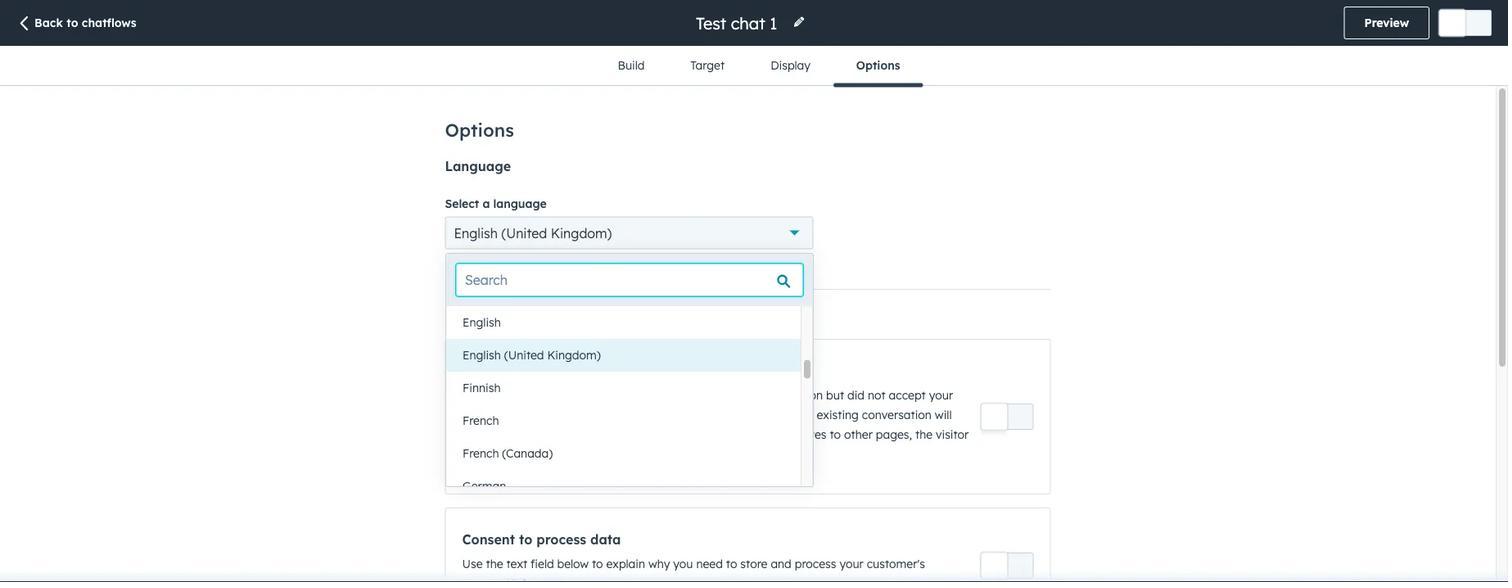 Task type: locate. For each thing, give the bounding box(es) containing it.
0 vertical spatial consent
[[462, 363, 515, 379]]

french
[[463, 414, 499, 428], [463, 446, 499, 461]]

None field
[[695, 12, 783, 34]]

1 vertical spatial english
[[463, 315, 501, 330]]

(united inside english (united kingdom) button
[[504, 348, 544, 362]]

display button
[[748, 46, 834, 85]]

english (united kingdom) up our
[[454, 225, 612, 241]]

1 vertical spatial (united
[[504, 348, 544, 362]]

chatflows
[[82, 16, 136, 30]]

(canada)
[[502, 446, 553, 461]]

conversation
[[862, 408, 932, 422], [638, 428, 708, 442]]

and down the chatting at the bottom of the page
[[772, 408, 793, 422]]

store
[[741, 557, 768, 571]]

supported
[[527, 254, 577, 266]]

website up 'end.'
[[462, 408, 504, 422]]

the
[[620, 388, 637, 403], [635, 408, 652, 422], [796, 408, 814, 422], [916, 428, 933, 442], [486, 557, 503, 571]]

your right "not"
[[929, 388, 953, 403]]

chat
[[583, 363, 612, 379], [655, 408, 679, 422], [611, 428, 635, 442]]

0 horizontal spatial learn
[[445, 254, 473, 266]]

consent
[[462, 363, 515, 379], [462, 532, 515, 548]]

0 vertical spatial (united
[[502, 225, 547, 241]]

preview
[[1365, 16, 1410, 30]]

1 horizontal spatial will
[[935, 408, 952, 422]]

if
[[462, 388, 472, 403]]

visitor down reset
[[737, 428, 770, 442]]

kingdom)
[[551, 225, 612, 241], [548, 348, 601, 362]]

consent inside if your website visitor leaves the page that they began chatting on but did not accept your website cookie consent banner, the chat widget will reset and the existing conversation will end. in order to maintain a chat conversation as a visitor navigates to other pages, the visitor must accept cookies.
[[546, 408, 588, 422]]

0 horizontal spatial will
[[722, 408, 739, 422]]

0 horizontal spatial accept
[[492, 447, 529, 462]]

reset
[[743, 408, 769, 422]]

the right 'pages,'
[[916, 428, 933, 442]]

consent up finnish
[[462, 363, 515, 379]]

to
[[67, 16, 78, 30], [519, 363, 533, 379], [535, 428, 546, 442], [830, 428, 841, 442], [519, 532, 533, 548], [592, 557, 603, 571], [726, 557, 737, 571]]

a down banner,
[[601, 428, 608, 442]]

0 vertical spatial english
[[454, 225, 498, 241]]

1 horizontal spatial visitor
[[737, 428, 770, 442]]

back
[[34, 16, 63, 30]]

0 horizontal spatial options
[[445, 119, 514, 141]]

1 vertical spatial consent
[[546, 408, 588, 422]]

learn left the about
[[445, 254, 473, 266]]

kingdom) up consent to collect chat cookies
[[548, 348, 601, 362]]

(united
[[502, 225, 547, 241], [504, 348, 544, 362]]

your
[[475, 388, 499, 403], [929, 388, 953, 403], [840, 557, 864, 571]]

to up text
[[519, 532, 533, 548]]

accept right "not"
[[889, 388, 926, 403]]

learn down search search field
[[613, 310, 650, 326]]

process up the below
[[537, 532, 587, 548]]

they
[[697, 388, 721, 403]]

website
[[502, 388, 544, 403], [462, 408, 504, 422]]

1 link opens in a new window image from the top
[[634, 254, 644, 269]]

widget
[[682, 408, 719, 422]]

a
[[483, 196, 490, 210], [601, 428, 608, 442], [727, 428, 734, 442]]

1 vertical spatial and
[[771, 557, 792, 571]]

visitor down consent to collect chat cookies
[[547, 388, 580, 403]]

conversation down widget
[[638, 428, 708, 442]]

1 vertical spatial french
[[463, 446, 499, 461]]

more
[[655, 310, 688, 326]]

why
[[649, 557, 670, 571]]

1 horizontal spatial conversation
[[862, 408, 932, 422]]

you
[[673, 557, 693, 571]]

1 french from the top
[[463, 414, 499, 428]]

options inside button
[[857, 58, 901, 72]]

0 vertical spatial kingdom)
[[551, 225, 612, 241]]

our
[[507, 254, 524, 266]]

1 vertical spatial accept
[[492, 447, 529, 462]]

0 vertical spatial website
[[502, 388, 544, 403]]

english left &
[[463, 315, 501, 330]]

consent
[[549, 310, 600, 326], [546, 408, 588, 422]]

0 vertical spatial french
[[463, 414, 499, 428]]

1 will from the left
[[722, 408, 739, 422]]

Search search field
[[456, 264, 803, 296]]

in
[[488, 428, 500, 442]]

english up learn about our
[[454, 225, 498, 241]]

that
[[672, 388, 694, 403]]

order
[[503, 428, 532, 442]]

0 vertical spatial english (united kingdom)
[[454, 225, 612, 241]]

2 link opens in a new window image from the top
[[634, 256, 644, 266]]

2 consent from the top
[[462, 532, 515, 548]]

0 horizontal spatial a
[[483, 196, 490, 210]]

options button
[[834, 46, 923, 87]]

languages
[[580, 254, 632, 266]]

english
[[454, 225, 498, 241], [463, 315, 501, 330], [463, 348, 501, 362]]

1 vertical spatial kingdom)
[[548, 348, 601, 362]]

1 vertical spatial learn
[[613, 310, 650, 326]]

target button
[[668, 46, 748, 85]]

language
[[445, 158, 511, 174]]

if your website visitor leaves the page that they began chatting on but did not accept your website cookie consent banner, the chat widget will reset and the existing conversation will end. in order to maintain a chat conversation as a visitor navigates to other pages, the visitor must accept cookies.
[[462, 388, 969, 462]]

1 vertical spatial consent
[[462, 532, 515, 548]]

0 vertical spatial and
[[772, 408, 793, 422]]

1 horizontal spatial process
[[795, 557, 837, 571]]

page
[[641, 388, 668, 403]]

english (united kingdom)
[[454, 225, 612, 241], [463, 348, 601, 362]]

back to chatflows button
[[16, 15, 136, 33]]

process
[[537, 532, 587, 548], [795, 557, 837, 571]]

1 horizontal spatial your
[[840, 557, 864, 571]]

list box
[[446, 306, 813, 503]]

accept down order
[[492, 447, 529, 462]]

english (united kingdom) up collect
[[463, 348, 601, 362]]

english up finnish
[[463, 348, 501, 362]]

0 vertical spatial accept
[[889, 388, 926, 403]]

information.
[[512, 577, 578, 582]]

the inside use the text field below to explain why you need to store and process your customer's personal information.
[[486, 557, 503, 571]]

1 horizontal spatial learn
[[613, 310, 650, 326]]

must
[[462, 447, 489, 462]]

options
[[857, 58, 901, 72], [445, 119, 514, 141]]

but
[[826, 388, 844, 403]]

kingdom) inside button
[[548, 348, 601, 362]]

navigation containing build
[[595, 46, 923, 87]]

1 vertical spatial chat
[[655, 408, 679, 422]]

1 vertical spatial process
[[795, 557, 837, 571]]

2 french from the top
[[463, 446, 499, 461]]

1 horizontal spatial options
[[857, 58, 901, 72]]

(united up collect
[[504, 348, 544, 362]]

navigates
[[774, 428, 827, 442]]

0 vertical spatial options
[[857, 58, 901, 72]]

learn about our
[[445, 254, 527, 266]]

a right as
[[727, 428, 734, 442]]

1 vertical spatial options
[[445, 119, 514, 141]]

website up cookie
[[502, 388, 544, 403]]

french down "if"
[[463, 414, 499, 428]]

your right "if"
[[475, 388, 499, 403]]

to right back
[[67, 16, 78, 30]]

about
[[476, 254, 505, 266]]

1 consent from the top
[[462, 363, 515, 379]]

chat down page
[[655, 408, 679, 422]]

(united up our
[[502, 225, 547, 241]]

personal
[[462, 577, 509, 582]]

collect
[[537, 363, 579, 379]]

chat down banner,
[[611, 428, 635, 442]]

your left customer's
[[840, 557, 864, 571]]

back to chatflows
[[34, 16, 136, 30]]

chat up leaves
[[583, 363, 612, 379]]

0 horizontal spatial process
[[537, 532, 587, 548]]

visitor right 'pages,'
[[936, 428, 969, 442]]

explain
[[606, 557, 645, 571]]

the up personal at bottom
[[486, 557, 503, 571]]

1 vertical spatial english (united kingdom)
[[463, 348, 601, 362]]

consent up maintain
[[546, 408, 588, 422]]

conversation up 'pages,'
[[862, 408, 932, 422]]

accept
[[889, 388, 926, 403], [492, 447, 529, 462]]

and inside use the text field below to explain why you need to store and process your customer's personal information.
[[771, 557, 792, 571]]

0 vertical spatial learn
[[445, 254, 473, 266]]

and right store
[[771, 557, 792, 571]]

0 horizontal spatial visitor
[[547, 388, 580, 403]]

navigation
[[595, 46, 923, 87]]

process right store
[[795, 557, 837, 571]]

preview button
[[1345, 7, 1430, 39]]

consent right &
[[549, 310, 600, 326]]

kingdom) up supported languages
[[551, 225, 612, 241]]

link opens in a new window image
[[634, 254, 644, 269], [634, 256, 644, 266]]

field
[[531, 557, 554, 571]]

consent up use
[[462, 532, 515, 548]]

1 vertical spatial conversation
[[638, 428, 708, 442]]

other
[[844, 428, 873, 442]]

2 will from the left
[[935, 408, 952, 422]]

a right select on the top left
[[483, 196, 490, 210]]

began
[[724, 388, 758, 403]]

not
[[868, 388, 886, 403]]

french down 'end.'
[[463, 446, 499, 461]]

visitor
[[547, 388, 580, 403], [737, 428, 770, 442], [936, 428, 969, 442]]

data
[[445, 310, 477, 326]]



Task type: describe. For each thing, give the bounding box(es) containing it.
chatting
[[761, 388, 806, 403]]

privacy
[[481, 310, 531, 326]]

(united inside english (united kingdom) popup button
[[502, 225, 547, 241]]

to up (canada)
[[535, 428, 546, 442]]

existing
[[817, 408, 859, 422]]

to right the below
[[592, 557, 603, 571]]

german
[[463, 479, 506, 493]]

process inside use the text field below to explain why you need to store and process your customer's personal information.
[[795, 557, 837, 571]]

end.
[[462, 428, 485, 442]]

0 vertical spatial conversation
[[862, 408, 932, 422]]

kingdom) inside popup button
[[551, 225, 612, 241]]

use the text field below to explain why you need to store and process your customer's personal information.
[[462, 557, 925, 582]]

learn for learn more
[[613, 310, 650, 326]]

cookies
[[616, 363, 666, 379]]

french (canada)
[[463, 446, 553, 461]]

french for french (canada)
[[463, 446, 499, 461]]

learn more
[[613, 310, 688, 326]]

learn for learn about our
[[445, 254, 473, 266]]

the up the navigates
[[796, 408, 814, 422]]

consent for consent to collect chat cookies
[[462, 363, 515, 379]]

to right need
[[726, 557, 737, 571]]

build button
[[595, 46, 668, 85]]

english (united kingdom) button
[[446, 339, 801, 372]]

banner,
[[591, 408, 631, 422]]

2 horizontal spatial your
[[929, 388, 953, 403]]

select
[[445, 196, 479, 210]]

&
[[535, 310, 545, 326]]

2 vertical spatial chat
[[611, 428, 635, 442]]

english (united kingdom) button
[[445, 217, 814, 249]]

0 horizontal spatial your
[[475, 388, 499, 403]]

1 horizontal spatial accept
[[889, 388, 926, 403]]

text
[[507, 557, 528, 571]]

build
[[618, 58, 645, 72]]

data privacy & consent
[[445, 310, 600, 326]]

learn more link
[[613, 310, 708, 326]]

supported languages
[[527, 254, 632, 266]]

customer's
[[867, 557, 925, 571]]

cookies.
[[533, 447, 576, 462]]

german button
[[446, 470, 801, 503]]

english (united kingdom) inside popup button
[[454, 225, 612, 241]]

2 vertical spatial english
[[463, 348, 501, 362]]

to inside button
[[67, 16, 78, 30]]

supported languages link
[[527, 254, 646, 269]]

0 vertical spatial process
[[537, 532, 587, 548]]

on
[[810, 388, 823, 403]]

data
[[591, 532, 621, 548]]

cookie
[[507, 408, 542, 422]]

0 vertical spatial chat
[[583, 363, 612, 379]]

pages,
[[876, 428, 912, 442]]

consent for consent to process data
[[462, 532, 515, 548]]

2 horizontal spatial a
[[727, 428, 734, 442]]

1 horizontal spatial a
[[601, 428, 608, 442]]

french (canada) button
[[446, 437, 801, 470]]

consent to process data
[[462, 532, 621, 548]]

as
[[711, 428, 724, 442]]

consent to collect chat cookies
[[462, 363, 666, 379]]

0 vertical spatial consent
[[549, 310, 600, 326]]

english inside popup button
[[454, 225, 498, 241]]

use
[[462, 557, 483, 571]]

maintain
[[550, 428, 598, 442]]

2 horizontal spatial visitor
[[936, 428, 969, 442]]

english (united kingdom) inside button
[[463, 348, 601, 362]]

target
[[691, 58, 725, 72]]

french button
[[446, 405, 801, 437]]

to down existing
[[830, 428, 841, 442]]

french for french
[[463, 414, 499, 428]]

to left collect
[[519, 363, 533, 379]]

the down page
[[635, 408, 652, 422]]

your inside use the text field below to explain why you need to store and process your customer's personal information.
[[840, 557, 864, 571]]

select a language
[[445, 196, 547, 210]]

and inside if your website visitor leaves the page that they began chatting on but did not accept your website cookie consent banner, the chat widget will reset and the existing conversation will end. in order to maintain a chat conversation as a visitor navigates to other pages, the visitor must accept cookies.
[[772, 408, 793, 422]]

did
[[848, 388, 865, 403]]

finnish button
[[446, 372, 801, 405]]

leaves
[[583, 388, 617, 403]]

list box containing english
[[446, 306, 813, 503]]

below
[[557, 557, 589, 571]]

1 vertical spatial website
[[462, 408, 504, 422]]

link opens in a new window image inside supported languages link
[[634, 256, 644, 266]]

english button
[[446, 306, 801, 339]]

0 horizontal spatial conversation
[[638, 428, 708, 442]]

the left page
[[620, 388, 637, 403]]

finnish
[[463, 381, 501, 395]]

need
[[696, 557, 723, 571]]

display
[[771, 58, 811, 72]]

language
[[493, 196, 547, 210]]



Task type: vqa. For each thing, say whether or not it's contained in the screenshot.
Review and schedule
no



